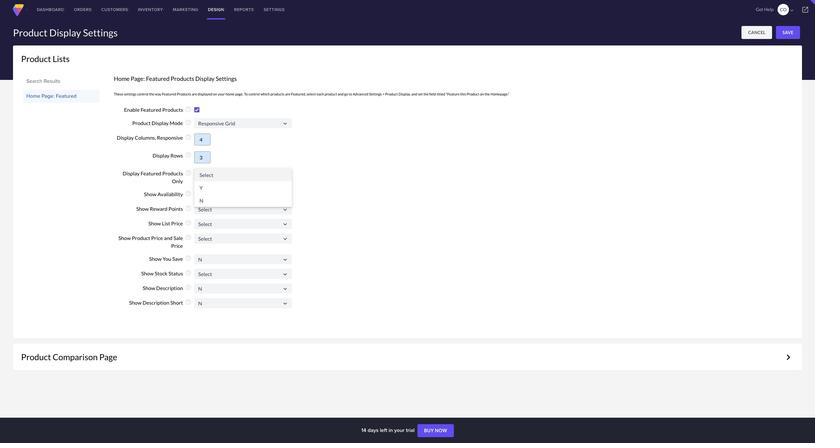 Task type: describe. For each thing, give the bounding box(es) containing it.
0 vertical spatial save
[[783, 30, 794, 35]]

14
[[361, 427, 366, 435]]

 for product display mode help_outline
[[282, 121, 289, 127]]

help_outline inside show description help_outline
[[185, 285, 192, 291]]

trial
[[406, 427, 415, 435]]

which
[[261, 92, 270, 96]]

1 horizontal spatial your
[[394, 427, 405, 435]]

reports
[[234, 7, 254, 13]]

show for show stock status help_outline
[[141, 271, 154, 277]]

product comparison page
[[21, 353, 117, 363]]

products
[[271, 92, 285, 96]]

orders
[[74, 7, 92, 13]]

days
[[368, 427, 379, 435]]

buy
[[424, 429, 434, 434]]

help_outline inside show list price help_outline
[[185, 220, 192, 227]]


[[802, 6, 809, 14]]

show for show availability help_outline
[[144, 191, 157, 198]]

show stock status help_outline
[[141, 270, 192, 277]]

customers
[[101, 7, 128, 13]]

way
[[155, 92, 161, 96]]

product
[[325, 92, 337, 96]]

show for show description short help_outline
[[129, 300, 142, 306]]

help
[[764, 7, 774, 12]]

search results link
[[26, 76, 96, 87]]

points
[[169, 206, 183, 212]]

search
[[26, 77, 42, 85]]

save link
[[776, 26, 800, 39]]

help_outline inside enable featured products help_outline
[[185, 106, 192, 113]]

1 are from the left
[[192, 92, 197, 96]]

settings left >
[[369, 92, 382, 96]]

and inside show product price and sale price help_outline
[[164, 235, 173, 242]]

show for show reward points help_outline
[[136, 206, 149, 212]]

cancel link
[[742, 26, 772, 39]]

dashboard
[[37, 7, 64, 13]]

featured inside display featured products only help_outline
[[141, 170, 161, 177]]

2 vertical spatial price
[[171, 243, 183, 249]]

display featured products only help_outline
[[123, 170, 192, 184]]

cancel
[[748, 30, 766, 35]]

expand_more
[[783, 353, 794, 364]]

1 horizontal spatial and
[[338, 92, 344, 96]]

14 days left in your trial
[[361, 427, 416, 435]]

description for help_outline
[[156, 286, 183, 292]]

show reward points help_outline
[[136, 205, 192, 212]]

field
[[429, 92, 436, 96]]

 for show stock status help_outline
[[282, 271, 289, 278]]

search results
[[26, 77, 60, 85]]

you
[[163, 256, 171, 262]]

home for home page: featured
[[26, 92, 40, 100]]

help_outline inside show reward points help_outline
[[185, 205, 192, 212]]

>
[[383, 92, 385, 96]]

sale
[[174, 235, 183, 242]]

set
[[418, 92, 423, 96]]

co
[[780, 7, 787, 12]]

page
[[99, 353, 117, 363]]

home page: featured
[[26, 92, 77, 100]]

display inside product display mode help_outline
[[152, 120, 169, 126]]

 for show list price help_outline
[[282, 221, 289, 228]]

show for show you save help_outline
[[149, 256, 162, 262]]

rows
[[170, 153, 183, 159]]

 for show reward points help_outline
[[282, 207, 289, 213]]

go
[[344, 92, 348, 96]]

2 control from the left
[[249, 92, 260, 96]]

product inside product display mode help_outline
[[132, 120, 151, 126]]

y
[[200, 185, 203, 191]]

1 control from the left
[[137, 92, 148, 96]]

show product price and sale price help_outline
[[118, 235, 192, 249]]

home
[[226, 92, 235, 96]]

stock
[[155, 271, 168, 277]]

1 the from the left
[[149, 92, 154, 96]]

display inside display columns, responsive help_outline
[[117, 135, 134, 141]]

 for show description help_outline
[[282, 286, 289, 293]]

buy now
[[424, 429, 447, 434]]

settings
[[124, 92, 136, 96]]

featured,
[[291, 92, 306, 96]]

0 horizontal spatial your
[[218, 92, 225, 96]]

price for help_outline
[[171, 221, 183, 227]]

list
[[162, 221, 170, 227]]

get help
[[756, 7, 774, 12]]

in
[[389, 427, 393, 435]]

titled
[[437, 92, 445, 96]]

3 the from the left
[[485, 92, 490, 96]]

show for show product price and sale price help_outline
[[118, 235, 131, 242]]

display rows help_outline
[[153, 152, 192, 159]]

comparison
[[53, 353, 98, 363]]

display columns, responsive help_outline
[[117, 134, 192, 141]]

home page: featured link
[[26, 91, 96, 102]]

 for show you save help_outline
[[282, 257, 289, 264]]

show description help_outline
[[143, 285, 192, 292]]

help_outline inside display featured products only help_outline
[[185, 170, 192, 176]]

home for home page: featured products display settings
[[114, 75, 130, 82]]

page: for home page: featured
[[42, 92, 55, 100]]

show you save help_outline
[[149, 256, 192, 262]]

reward
[[150, 206, 168, 212]]

co 
[[780, 7, 795, 13]]

1 on from the left
[[213, 92, 217, 96]]

show list price help_outline
[[148, 220, 192, 227]]



Task type: vqa. For each thing, say whether or not it's contained in the screenshot.
Save LINK
yes



Task type: locate. For each thing, give the bounding box(es) containing it.
9 help_outline from the top
[[185, 235, 192, 241]]

each
[[317, 92, 324, 96]]

control
[[137, 92, 148, 96], [249, 92, 260, 96]]

lists
[[53, 54, 70, 64]]

short
[[170, 300, 183, 306]]

design
[[208, 7, 224, 13]]

description down the show stock status help_outline
[[156, 286, 183, 292]]

price down list
[[151, 235, 163, 242]]

the right set
[[424, 92, 429, 96]]

help_outline right "status"
[[185, 270, 192, 277]]

1 horizontal spatial page:
[[131, 75, 145, 82]]

2 are from the left
[[285, 92, 290, 96]]

and
[[338, 92, 344, 96], [412, 92, 417, 96], [164, 235, 173, 242]]

3  from the top
[[282, 221, 289, 228]]

featured up 'show availability help_outline'
[[141, 170, 161, 177]]

page.
[[235, 92, 243, 96]]

select
[[307, 92, 316, 96]]

these
[[114, 92, 123, 96]]

mode
[[170, 120, 183, 126]]

2 horizontal spatial the
[[485, 92, 490, 96]]


[[789, 8, 795, 13]]

show for show description help_outline
[[143, 286, 155, 292]]

products
[[171, 75, 194, 82], [177, 92, 191, 96], [162, 107, 183, 113], [162, 170, 183, 177]]

the left way
[[149, 92, 154, 96]]

settings
[[264, 7, 285, 13], [83, 27, 118, 38], [216, 75, 237, 82], [369, 92, 382, 96]]

price
[[171, 221, 183, 227], [151, 235, 163, 242], [171, 243, 183, 249]]

11 help_outline from the top
[[185, 270, 192, 277]]

1 horizontal spatial are
[[285, 92, 290, 96]]

help_outline inside show description short help_outline
[[185, 300, 192, 306]]

displayed
[[198, 92, 212, 96]]

0 vertical spatial page:
[[131, 75, 145, 82]]

results
[[44, 77, 60, 85]]

2 the from the left
[[424, 92, 429, 96]]

1 vertical spatial description
[[143, 300, 169, 306]]

now
[[435, 429, 447, 434]]

are left displayed
[[192, 92, 197, 96]]

2  from the top
[[282, 207, 289, 213]]

4  from the top
[[282, 236, 289, 243]]

select
[[200, 172, 213, 178]]

show inside show description short help_outline
[[129, 300, 142, 306]]

show inside show reward points help_outline
[[136, 206, 149, 212]]

2 on from the left
[[480, 92, 484, 96]]

0 horizontal spatial page:
[[42, 92, 55, 100]]

"feature
[[446, 92, 460, 96]]

show for show list price help_outline
[[148, 221, 161, 227]]

help_outline inside show you save help_outline
[[185, 256, 192, 262]]

display,
[[399, 92, 411, 96]]

1 horizontal spatial on
[[480, 92, 484, 96]]

price inside show list price help_outline
[[171, 221, 183, 227]]

1 help_outline from the top
[[185, 106, 192, 113]]

on left homepage." on the top
[[480, 92, 484, 96]]

products inside display featured products only help_outline
[[162, 170, 183, 177]]

 for show description short help_outline
[[282, 301, 289, 308]]

control right to
[[249, 92, 260, 96]]

and left set
[[412, 92, 417, 96]]

help_outline inside 'show availability help_outline'
[[185, 191, 192, 197]]

and left go
[[338, 92, 344, 96]]

products inside enable featured products help_outline
[[162, 107, 183, 113]]

help_outline right you
[[185, 256, 192, 262]]

1 horizontal spatial home
[[114, 75, 130, 82]]

1 vertical spatial price
[[151, 235, 163, 242]]

6  from the top
[[282, 271, 289, 278]]

8  from the top
[[282, 301, 289, 308]]

2 help_outline from the top
[[185, 119, 192, 126]]

inventory
[[138, 7, 163, 13]]

description
[[156, 286, 183, 292], [143, 300, 169, 306]]

0 vertical spatial your
[[218, 92, 225, 96]]

show availability help_outline
[[144, 191, 192, 198]]


[[282, 121, 289, 127], [282, 207, 289, 213], [282, 221, 289, 228], [282, 236, 289, 243], [282, 257, 289, 264], [282, 271, 289, 278], [282, 286, 289, 293], [282, 301, 289, 308]]

product display settings
[[13, 27, 118, 38]]

show
[[144, 191, 157, 198], [136, 206, 149, 212], [148, 221, 161, 227], [118, 235, 131, 242], [149, 256, 162, 262], [141, 271, 154, 277], [143, 286, 155, 292], [129, 300, 142, 306]]

4 help_outline from the top
[[185, 152, 192, 158]]

homepage."
[[491, 92, 510, 96]]

0 horizontal spatial and
[[164, 235, 173, 242]]

 for show product price and sale price help_outline
[[282, 236, 289, 243]]

home page: featured products display settings
[[114, 75, 237, 82]]

5 help_outline from the top
[[185, 170, 192, 176]]

the left homepage." on the top
[[485, 92, 490, 96]]

13 help_outline from the top
[[185, 300, 192, 306]]

help_outline right mode on the top of the page
[[185, 119, 192, 126]]

settings down customers
[[83, 27, 118, 38]]

 link
[[796, 0, 815, 20]]

your left home
[[218, 92, 225, 96]]

help_outline right list
[[185, 220, 192, 227]]

featured up way
[[146, 75, 170, 82]]

0 horizontal spatial on
[[213, 92, 217, 96]]

show inside show you save help_outline
[[149, 256, 162, 262]]

help_outline inside display columns, responsive help_outline
[[185, 134, 192, 140]]

0 horizontal spatial control
[[137, 92, 148, 96]]

page: down results
[[42, 92, 55, 100]]

6 help_outline from the top
[[185, 191, 192, 197]]

show description short help_outline
[[129, 300, 192, 306]]

are right products
[[285, 92, 290, 96]]

help_outline inside show product price and sale price help_outline
[[185, 235, 192, 241]]

and left the sale
[[164, 235, 173, 242]]

description inside show description help_outline
[[156, 286, 183, 292]]

featured
[[146, 75, 170, 82], [162, 92, 176, 96], [56, 92, 77, 100], [141, 170, 161, 177]]

availability
[[158, 191, 183, 198]]

home
[[114, 75, 130, 82], [26, 92, 40, 100]]

1 vertical spatial page:
[[42, 92, 55, 100]]

these settings control the way featured products are displayed on your home page. to control which products are featured, select each product and go to advanced settings > product display, and set the field titled "feature this product on the homepage."
[[114, 92, 510, 96]]

save inside show you save help_outline
[[172, 256, 183, 262]]

product lists
[[21, 54, 70, 64]]

help_outline right short
[[185, 300, 192, 306]]

0 vertical spatial home
[[114, 75, 130, 82]]

your right 'in'
[[394, 427, 405, 435]]

help_outline up product display mode help_outline
[[185, 106, 192, 113]]

help_outline right rows
[[185, 152, 192, 158]]

display
[[49, 27, 81, 38], [195, 75, 215, 82], [152, 120, 169, 126], [117, 135, 134, 141], [153, 153, 169, 159], [123, 170, 140, 177]]

1 horizontal spatial the
[[424, 92, 429, 96]]

help_outline right the sale
[[185, 235, 192, 241]]

0 horizontal spatial the
[[149, 92, 154, 96]]

control right settings
[[137, 92, 148, 96]]

2 horizontal spatial and
[[412, 92, 417, 96]]

dashboard link
[[32, 0, 69, 20]]

to
[[349, 92, 352, 96]]

1 vertical spatial home
[[26, 92, 40, 100]]

show inside show product price and sale price help_outline
[[118, 235, 131, 242]]

help_outline left y at the left top of page
[[185, 191, 192, 197]]

featured down search results link
[[56, 92, 77, 100]]

marketing
[[173, 7, 198, 13]]

enable featured
[[124, 107, 161, 113]]

settings right reports
[[264, 7, 285, 13]]

on right displayed
[[213, 92, 217, 96]]

product inside show product price and sale price help_outline
[[132, 235, 150, 242]]

help_outline right responsive
[[185, 134, 192, 140]]

1 horizontal spatial control
[[249, 92, 260, 96]]

10 help_outline from the top
[[185, 256, 192, 262]]

help_outline inside the show stock status help_outline
[[185, 270, 192, 277]]

display inside display featured products only help_outline
[[123, 170, 140, 177]]

1  from the top
[[282, 121, 289, 127]]

description for short
[[143, 300, 169, 306]]

8 help_outline from the top
[[185, 220, 192, 227]]

0 vertical spatial description
[[156, 286, 183, 292]]

product
[[13, 27, 47, 38], [21, 54, 51, 64], [385, 92, 398, 96], [467, 92, 479, 96], [132, 120, 151, 126], [132, 235, 150, 242], [21, 353, 51, 363]]

save down 
[[783, 30, 794, 35]]

the
[[149, 92, 154, 96], [424, 92, 429, 96], [485, 92, 490, 96]]

responsive
[[157, 135, 183, 141]]

price right list
[[171, 221, 183, 227]]

0 horizontal spatial save
[[172, 256, 183, 262]]

featured right way
[[162, 92, 176, 96]]

product display mode help_outline
[[132, 119, 192, 126]]

display inside display rows help_outline
[[153, 153, 169, 159]]

show inside 'show availability help_outline'
[[144, 191, 157, 198]]

are
[[192, 92, 197, 96], [285, 92, 290, 96]]

None text field
[[194, 152, 211, 164], [194, 205, 292, 215], [194, 219, 292, 229], [194, 234, 292, 244], [194, 270, 292, 280], [194, 152, 211, 164], [194, 205, 292, 215], [194, 219, 292, 229], [194, 234, 292, 244], [194, 270, 292, 280]]

help_outline right the points
[[185, 205, 192, 212]]

this
[[460, 92, 466, 96]]

0 vertical spatial price
[[171, 221, 183, 227]]

7  from the top
[[282, 286, 289, 293]]

columns,
[[135, 135, 156, 141]]

status
[[169, 271, 183, 277]]

0 horizontal spatial home
[[26, 92, 40, 100]]

show inside show list price help_outline
[[148, 221, 161, 227]]

None text field
[[194, 119, 292, 129], [194, 134, 211, 146], [194, 255, 292, 265], [194, 284, 292, 294], [194, 299, 292, 309], [194, 119, 292, 129], [194, 134, 211, 146], [194, 255, 292, 265], [194, 284, 292, 294], [194, 299, 292, 309]]

help_outline left select on the top of page
[[185, 170, 192, 176]]

help_outline inside product display mode help_outline
[[185, 119, 192, 126]]

page: up settings
[[131, 75, 145, 82]]

12 help_outline from the top
[[185, 285, 192, 291]]

show inside show description help_outline
[[143, 286, 155, 292]]

description inside show description short help_outline
[[143, 300, 169, 306]]

home up these
[[114, 75, 130, 82]]

page: for home page: featured products display settings
[[131, 75, 145, 82]]

buy now link
[[418, 425, 454, 438]]

get
[[756, 7, 764, 12]]

to
[[244, 92, 248, 96]]

0 horizontal spatial are
[[192, 92, 197, 96]]

left
[[380, 427, 387, 435]]

n
[[200, 198, 203, 204]]

price for and
[[151, 235, 163, 242]]

5  from the top
[[282, 257, 289, 264]]

advanced
[[353, 92, 369, 96]]

price down the sale
[[171, 243, 183, 249]]

3 help_outline from the top
[[185, 134, 192, 140]]

save right you
[[172, 256, 183, 262]]

1 vertical spatial save
[[172, 256, 183, 262]]

7 help_outline from the top
[[185, 205, 192, 212]]

help_outline inside display rows help_outline
[[185, 152, 192, 158]]

on
[[213, 92, 217, 96], [480, 92, 484, 96]]

1 horizontal spatial save
[[783, 30, 794, 35]]

settings up home
[[216, 75, 237, 82]]

show inside the show stock status help_outline
[[141, 271, 154, 277]]

help_outline down the show stock status help_outline
[[185, 285, 192, 291]]

only
[[172, 178, 183, 184]]

description down show description help_outline
[[143, 300, 169, 306]]

home down search
[[26, 92, 40, 100]]

1 vertical spatial your
[[394, 427, 405, 435]]

enable featured products help_outline
[[124, 106, 192, 113]]



